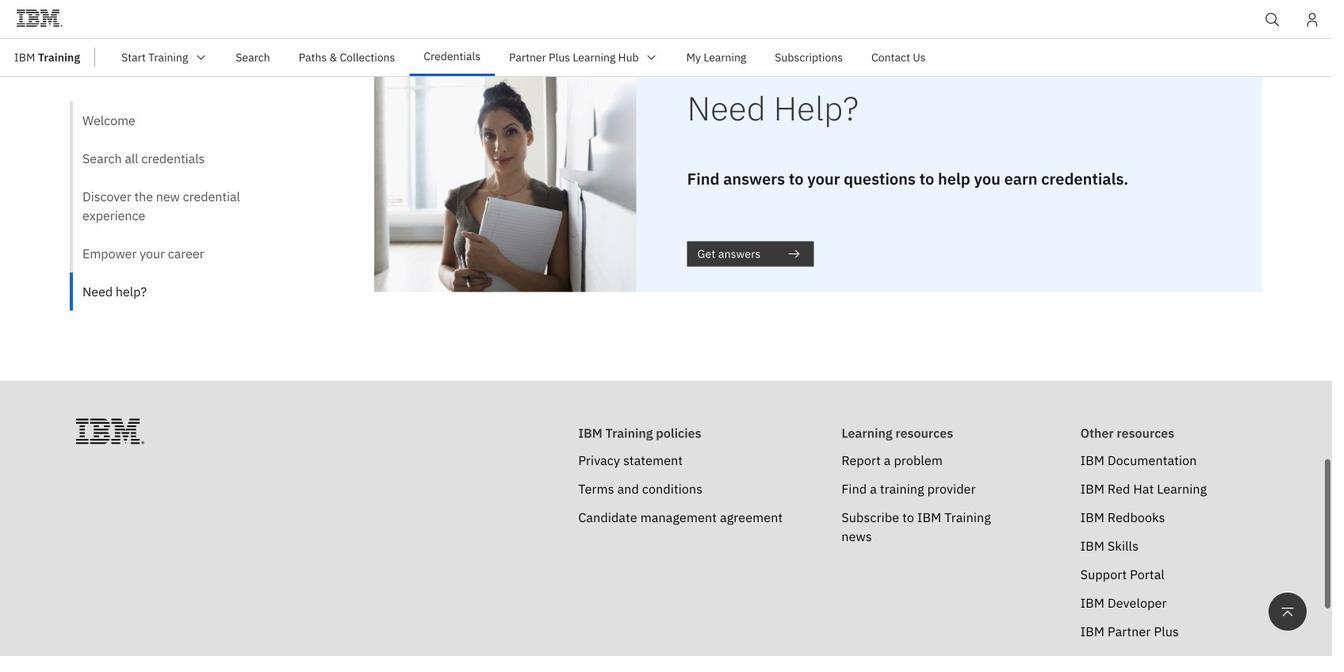 Task type: describe. For each thing, give the bounding box(es) containing it.
scroll to top image
[[1280, 605, 1296, 620]]

notifications image
[[1305, 12, 1321, 28]]



Task type: vqa. For each thing, say whether or not it's contained in the screenshot.
Notifications IMAGE
yes



Task type: locate. For each thing, give the bounding box(es) containing it.
partner plus learning hub image
[[646, 51, 658, 64]]

start training image
[[195, 51, 207, 64]]

search image
[[1265, 12, 1281, 28]]

ibm platform name element
[[0, 0, 1333, 45], [0, 39, 1333, 77], [107, 39, 1333, 76]]



